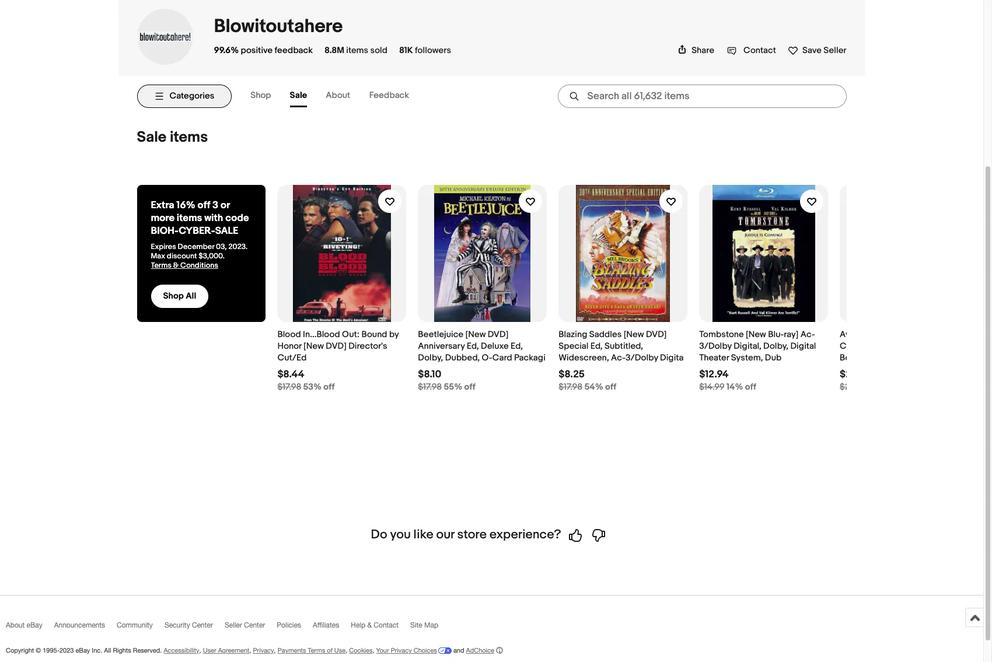 Task type: describe. For each thing, give the bounding box(es) containing it.
ebay inside about ebay link
[[27, 622, 42, 630]]

help
[[351, 622, 365, 630]]

reserved.
[[133, 647, 162, 654]]

0 horizontal spatial all
[[104, 647, 111, 654]]

choices
[[414, 647, 437, 654]]

$25.99
[[840, 382, 867, 393]]

1 ed, from the left
[[467, 341, 479, 352]]

user agreement link
[[203, 647, 249, 654]]

previous price $17.98 54% off text field
[[559, 382, 617, 393]]

99.6% positive feedback
[[214, 45, 313, 56]]

categories
[[170, 91, 214, 102]]

blazing saddles [new dvd] special ed, subtitled, widescreen, ac-3/dolby digita $8.25 $17.98 54% off
[[559, 329, 684, 393]]

about ebay
[[6, 622, 42, 630]]

5 , from the left
[[373, 647, 374, 654]]

special
[[559, 341, 589, 352]]

cookies link
[[349, 647, 373, 654]]

site
[[410, 622, 422, 630]]

$8.44 text field
[[277, 369, 305, 381]]

copyright
[[6, 647, 34, 654]]

digital
[[791, 341, 816, 352]]

dvd] inside avatar: the last airbender: the complete series [new dvd] boxed set, full fram $21.31 $25.99
[[932, 341, 952, 352]]

conditions
[[180, 261, 218, 270]]

$12.94 text field
[[699, 369, 729, 381]]

off inside beetlejuice [new dvd] anniversary ed, deluxe ed, dolby, dubbed, o-card packagi $8.10 $17.98 55% off
[[464, 382, 476, 393]]

previous price $25.99 18% off text field
[[840, 382, 898, 393]]

terms inside extra 16% off 3 or more items with code bioh-cyber-sale expires december 03, 2023. max discount $3,000. terms & conditions
[[151, 261, 172, 270]]

help & contact
[[351, 622, 399, 630]]

set,
[[867, 352, 883, 364]]

blowitoutahere image
[[137, 32, 193, 42]]

sale for sale
[[290, 90, 307, 101]]

categories button
[[137, 85, 232, 108]]

accessibility link
[[164, 647, 199, 654]]

followers
[[415, 45, 451, 56]]

1 privacy from the left
[[253, 647, 274, 654]]

53%
[[303, 382, 322, 393]]

with
[[204, 212, 223, 224]]

$12.94
[[699, 369, 729, 381]]

& inside extra 16% off 3 or more items with code bioh-cyber-sale expires december 03, 2023. max discount $3,000. terms & conditions
[[173, 261, 179, 270]]

boxed
[[840, 352, 865, 364]]

1995-
[[43, 647, 60, 654]]

2 the from the left
[[949, 329, 964, 340]]

previous price $17.98 55% off text field
[[418, 382, 476, 393]]

Search all 61,632 items field
[[558, 85, 847, 108]]

blood in...blood out: bound by honor [new dvd] director's cut/ed $8.44 $17.98 53% off
[[277, 329, 399, 393]]

feedback
[[369, 90, 409, 101]]

14%
[[727, 382, 743, 393]]

blowitoutahere
[[214, 15, 343, 38]]

[new inside tombstone [new blu-ray] ac- 3/dolby digital, dolby, digital theater system, dub $12.94 $14.99 14% off
[[746, 329, 766, 340]]

site map link
[[410, 622, 450, 635]]

system,
[[731, 352, 763, 364]]

off inside tombstone [new blu-ray] ac- 3/dolby digital, dolby, digital theater system, dub $12.94 $14.99 14% off
[[745, 382, 757, 393]]

store
[[457, 528, 487, 543]]

dvd] inside the blazing saddles [new dvd] special ed, subtitled, widescreen, ac-3/dolby digita $8.25 $17.98 54% off
[[646, 329, 667, 340]]

8.8m
[[325, 45, 344, 56]]

bioh-
[[151, 225, 179, 237]]

Terms & Conditions text field
[[151, 261, 252, 270]]

previous price $14.99 14% off text field
[[699, 382, 757, 393]]

digita
[[660, 352, 684, 364]]

save seller
[[803, 45, 847, 56]]

inc.
[[92, 647, 102, 654]]

[new inside avatar: the last airbender: the complete series [new dvd] boxed set, full fram $21.31 $25.99
[[909, 341, 930, 352]]

security center
[[165, 622, 213, 630]]

experience?
[[490, 528, 561, 543]]

your
[[376, 647, 389, 654]]

policies link
[[277, 622, 313, 635]]

and adchoice
[[452, 647, 494, 654]]

do you like our store experience? link
[[371, 528, 613, 543]]

2023.
[[228, 242, 248, 252]]

adchoice
[[466, 647, 494, 654]]

3 , from the left
[[274, 647, 276, 654]]

terms & conditions link
[[151, 261, 218, 270]]

0 vertical spatial contact
[[744, 45, 776, 56]]

4 , from the left
[[346, 647, 347, 654]]

community
[[117, 622, 153, 630]]

widescreen,
[[559, 352, 609, 364]]

ac- inside the blazing saddles [new dvd] special ed, subtitled, widescreen, ac-3/dolby digita $8.25 $17.98 54% off
[[611, 352, 626, 364]]

shop for shop
[[251, 90, 271, 101]]

shop for shop all
[[163, 291, 184, 302]]

extra 16% off 3 or more items with code bioh-cyber-sale expires december 03, 2023. max discount $3,000. terms & conditions
[[151, 200, 249, 270]]

share
[[692, 45, 714, 56]]

previous price $17.98 53% off text field
[[277, 382, 335, 393]]

off inside the blazing saddles [new dvd] special ed, subtitled, widescreen, ac-3/dolby digita $8.25 $17.98 54% off
[[605, 382, 617, 393]]

1 , from the left
[[199, 647, 201, 654]]

cyber-
[[179, 225, 215, 237]]

do you like our store experience?
[[371, 528, 561, 543]]

dvd] inside blood in...blood out: bound by honor [new dvd] director's cut/ed $8.44 $17.98 53% off
[[326, 341, 347, 352]]

all inside 'shop all' link
[[186, 291, 196, 302]]

security center link
[[165, 622, 225, 635]]

cut/ed
[[277, 352, 307, 364]]

dolby, for $12.94
[[763, 341, 789, 352]]

tombstone [new blu-ray] ac- 3/dolby digital, dolby, digital theater system, dub $12.94 $14.99 14% off
[[699, 329, 816, 393]]

feedback
[[275, 45, 313, 56]]

discount
[[167, 252, 197, 261]]

blood
[[277, 329, 301, 340]]

or
[[221, 200, 230, 211]]

complete
[[840, 341, 880, 352]]

3/dolby inside tombstone [new blu-ray] ac- 3/dolby digital, dolby, digital theater system, dub $12.94 $14.99 14% off
[[699, 341, 732, 352]]

seller inside 'button'
[[824, 45, 847, 56]]

and
[[453, 647, 464, 654]]

shop all link
[[151, 285, 209, 308]]

off inside extra 16% off 3 or more items with code bioh-cyber-sale expires december 03, 2023. max discount $3,000. terms & conditions
[[198, 200, 210, 211]]

sale items
[[137, 128, 208, 146]]

user
[[203, 647, 216, 654]]

blazing
[[559, 329, 587, 340]]

$21.31
[[840, 369, 867, 381]]

tombstone
[[699, 329, 744, 340]]

1 horizontal spatial terms
[[308, 647, 325, 654]]



Task type: locate. For each thing, give the bounding box(es) containing it.
0 horizontal spatial contact
[[374, 622, 399, 630]]

0 horizontal spatial the
[[870, 329, 884, 340]]

0 horizontal spatial ebay
[[27, 622, 42, 630]]

1 vertical spatial ebay
[[76, 647, 90, 654]]

sale down feedback
[[290, 90, 307, 101]]

center for security center
[[192, 622, 213, 630]]

shop down 'terms & conditions' link
[[163, 291, 184, 302]]

, left user
[[199, 647, 201, 654]]

ac- inside tombstone [new blu-ray] ac- 3/dolby digital, dolby, digital theater system, dub $12.94 $14.99 14% off
[[801, 329, 815, 340]]

terms left of
[[308, 647, 325, 654]]

1 horizontal spatial sale
[[290, 90, 307, 101]]

payments terms of use link
[[278, 647, 346, 654]]

fram
[[901, 352, 920, 364]]

2 horizontal spatial ed,
[[591, 341, 603, 352]]

[new down airbender:
[[909, 341, 930, 352]]

2 vertical spatial items
[[177, 212, 202, 224]]

about inside about ebay link
[[6, 622, 25, 630]]

0 horizontal spatial &
[[173, 261, 179, 270]]

2 center from the left
[[244, 622, 265, 630]]

0 horizontal spatial sale
[[137, 128, 167, 146]]

terms
[[151, 261, 172, 270], [308, 647, 325, 654]]

3 $17.98 from the left
[[559, 382, 583, 393]]

privacy down seller center link
[[253, 647, 274, 654]]

0 vertical spatial terms
[[151, 261, 172, 270]]

dolby, for $8.10
[[418, 352, 443, 364]]

0 vertical spatial items
[[346, 45, 368, 56]]

about up copyright
[[6, 622, 25, 630]]

& right help
[[367, 622, 372, 630]]

ed, up packagi
[[511, 341, 523, 352]]

dolby, inside tombstone [new blu-ray] ac- 3/dolby digital, dolby, digital theater system, dub $12.94 $14.99 14% off
[[763, 341, 789, 352]]

$17.98 down the $8.44
[[277, 382, 301, 393]]

items down 16% at the top
[[177, 212, 202, 224]]

dolby, down the blu-
[[763, 341, 789, 352]]

1 horizontal spatial the
[[949, 329, 964, 340]]

0 vertical spatial sale
[[290, 90, 307, 101]]

airbender:
[[905, 329, 947, 340]]

1 vertical spatial dolby,
[[418, 352, 443, 364]]

[new inside the blazing saddles [new dvd] special ed, subtitled, widescreen, ac-3/dolby digita $8.25 $17.98 54% off
[[624, 329, 644, 340]]

1 horizontal spatial ebay
[[76, 647, 90, 654]]

about for about
[[326, 90, 350, 101]]

0 horizontal spatial ed,
[[467, 341, 479, 352]]

about
[[326, 90, 350, 101], [6, 622, 25, 630]]

$21.31 text field
[[840, 369, 867, 381]]

1 $17.98 from the left
[[277, 382, 301, 393]]

Expires December 03, 2023. Max discount $3,000. text field
[[151, 242, 252, 261]]

3 ed, from the left
[[591, 341, 603, 352]]

dvd] up digita
[[646, 329, 667, 340]]

1 vertical spatial &
[[367, 622, 372, 630]]

last
[[886, 329, 903, 340]]

center for seller center
[[244, 622, 265, 630]]

[new inside beetlejuice [new dvd] anniversary ed, deluxe ed, dolby, dubbed, o-card packagi $8.10 $17.98 55% off
[[466, 329, 486, 340]]

0 vertical spatial dolby,
[[763, 341, 789, 352]]

about ebay link
[[6, 622, 54, 635]]

items
[[346, 45, 368, 56], [170, 128, 208, 146], [177, 212, 202, 224]]

positive
[[241, 45, 273, 56]]

beetlejuice [new dvd] anniversary ed, deluxe ed, dolby, dubbed, o-card packagi $8.10 $17.98 55% off
[[418, 329, 546, 393]]

0 vertical spatial seller
[[824, 45, 847, 56]]

[new inside blood in...blood out: bound by honor [new dvd] director's cut/ed $8.44 $17.98 53% off
[[304, 341, 324, 352]]

0 vertical spatial &
[[173, 261, 179, 270]]

copyright © 1995-2023 ebay inc. all rights reserved. accessibility , user agreement , privacy , payments terms of use , cookies , your privacy choices
[[6, 647, 437, 654]]

, left "payments"
[[274, 647, 276, 654]]

anniversary
[[418, 341, 465, 352]]

share button
[[678, 45, 714, 56]]

contact link
[[727, 45, 776, 56]]

full
[[885, 352, 899, 364]]

ac- up digital
[[801, 329, 815, 340]]

16%
[[176, 200, 195, 211]]

81k followers
[[399, 45, 451, 56]]

off right "53%"
[[324, 382, 335, 393]]

cookies
[[349, 647, 373, 654]]

sale down categories dropdown button
[[137, 128, 167, 146]]

off left 3 on the top
[[198, 200, 210, 211]]

1 horizontal spatial shop
[[251, 90, 271, 101]]

accessibility
[[164, 647, 199, 654]]

about down '8.8m'
[[326, 90, 350, 101]]

ray]
[[784, 329, 799, 340]]

©
[[36, 647, 41, 654]]

& right max
[[173, 261, 179, 270]]

dvd] down airbender:
[[932, 341, 952, 352]]

[new up subtitled,
[[624, 329, 644, 340]]

1 center from the left
[[192, 622, 213, 630]]

, left "cookies" link at bottom
[[346, 647, 347, 654]]

director's
[[349, 341, 387, 352]]

$8.44
[[277, 369, 305, 381]]

$17.98 inside the blazing saddles [new dvd] special ed, subtitled, widescreen, ac-3/dolby digita $8.25 $17.98 54% off
[[559, 382, 583, 393]]

ebay
[[27, 622, 42, 630], [76, 647, 90, 654]]

shop down the 99.6% positive feedback at the top left of page
[[251, 90, 271, 101]]

Shop All text field
[[163, 291, 196, 302]]

ebay left inc. on the bottom left of page
[[76, 647, 90, 654]]

items for 8.8m
[[346, 45, 368, 56]]

2 privacy from the left
[[391, 647, 412, 654]]

about for about ebay
[[6, 622, 25, 630]]

terms down expires
[[151, 261, 172, 270]]

$17.98 down $8.25
[[559, 382, 583, 393]]

off right 14%
[[745, 382, 757, 393]]

3/dolby up theater
[[699, 341, 732, 352]]

all down 'terms & conditions' link
[[186, 291, 196, 302]]

series
[[882, 341, 907, 352]]

card
[[493, 352, 512, 364]]

dub
[[765, 352, 782, 364]]

avatar:
[[840, 329, 868, 340]]

1 vertical spatial terms
[[308, 647, 325, 654]]

0 horizontal spatial dolby,
[[418, 352, 443, 364]]

privacy right your
[[391, 647, 412, 654]]

affiliates
[[313, 622, 339, 630]]

dolby, down anniversary
[[418, 352, 443, 364]]

[new up deluxe
[[466, 329, 486, 340]]

deluxe
[[481, 341, 509, 352]]

Extra 16% off 3 or more items with code BIOH-CYBER-SALE text field
[[151, 199, 252, 238]]

$17.98 inside beetlejuice [new dvd] anniversary ed, deluxe ed, dolby, dubbed, o-card packagi $8.10 $17.98 55% off
[[418, 382, 442, 393]]

ac- down subtitled,
[[611, 352, 626, 364]]

2 $17.98 from the left
[[418, 382, 442, 393]]

1 vertical spatial items
[[170, 128, 208, 146]]

seller
[[824, 45, 847, 56], [225, 622, 242, 630]]

the right airbender:
[[949, 329, 964, 340]]

out:
[[342, 329, 360, 340]]

2 ed, from the left
[[511, 341, 523, 352]]

$14.99
[[699, 382, 725, 393]]

packagi
[[514, 352, 546, 364]]

1 vertical spatial about
[[6, 622, 25, 630]]

1 horizontal spatial center
[[244, 622, 265, 630]]

$8.25 text field
[[559, 369, 585, 381]]

dolby, inside beetlejuice [new dvd] anniversary ed, deluxe ed, dolby, dubbed, o-card packagi $8.10 $17.98 55% off
[[418, 352, 443, 364]]

policies
[[277, 622, 301, 630]]

3/dolby down subtitled,
[[626, 352, 658, 364]]

dvd] up deluxe
[[488, 329, 509, 340]]

map
[[424, 622, 438, 630]]

1 horizontal spatial 3/dolby
[[699, 341, 732, 352]]

0 vertical spatial 3/dolby
[[699, 341, 732, 352]]

items left 'sold'
[[346, 45, 368, 56]]

1 vertical spatial 3/dolby
[[626, 352, 658, 364]]

off right 55%
[[464, 382, 476, 393]]

seller right save
[[824, 45, 847, 56]]

0 horizontal spatial terms
[[151, 261, 172, 270]]

03,
[[216, 242, 227, 252]]

of
[[327, 647, 333, 654]]

do
[[371, 528, 387, 543]]

seller center
[[225, 622, 265, 630]]

seller up the agreement
[[225, 622, 242, 630]]

off right 54%
[[605, 382, 617, 393]]

0 horizontal spatial seller
[[225, 622, 242, 630]]

1 horizontal spatial ed,
[[511, 341, 523, 352]]

0 vertical spatial ebay
[[27, 622, 42, 630]]

privacy link
[[253, 647, 274, 654]]

code
[[225, 212, 249, 224]]

theater
[[699, 352, 729, 364]]

the left last
[[870, 329, 884, 340]]

tab list containing shop
[[251, 85, 428, 107]]

more
[[151, 212, 175, 224]]

ed, down the saddles
[[591, 341, 603, 352]]

you
[[390, 528, 411, 543]]

$3,000.
[[199, 252, 225, 261]]

extra
[[151, 200, 174, 211]]

0 vertical spatial shop
[[251, 90, 271, 101]]

off inside blood in...blood out: bound by honor [new dvd] director's cut/ed $8.44 $17.98 53% off
[[324, 382, 335, 393]]

affiliates link
[[313, 622, 351, 635]]

0 vertical spatial about
[[326, 90, 350, 101]]

1 horizontal spatial $17.98
[[418, 382, 442, 393]]

security
[[165, 622, 190, 630]]

items inside extra 16% off 3 or more items with code bioh-cyber-sale expires december 03, 2023. max discount $3,000. terms & conditions
[[177, 212, 202, 224]]

0 horizontal spatial $17.98
[[277, 382, 301, 393]]

1 horizontal spatial dolby,
[[763, 341, 789, 352]]

1 horizontal spatial seller
[[824, 45, 847, 56]]

expires
[[151, 242, 176, 252]]

dvd]
[[488, 329, 509, 340], [646, 329, 667, 340], [326, 341, 347, 352], [932, 341, 952, 352]]

$8.10
[[418, 369, 441, 381]]

save seller button
[[788, 43, 847, 56]]

1 horizontal spatial &
[[367, 622, 372, 630]]

all right inc. on the bottom left of page
[[104, 647, 111, 654]]

0 vertical spatial all
[[186, 291, 196, 302]]

contact
[[744, 45, 776, 56], [374, 622, 399, 630]]

2023
[[60, 647, 74, 654]]

1 horizontal spatial about
[[326, 90, 350, 101]]

$8.25
[[559, 369, 585, 381]]

use
[[334, 647, 346, 654]]

, left your
[[373, 647, 374, 654]]

sale
[[215, 225, 238, 237]]

site map
[[410, 622, 438, 630]]

ed, up dubbed,
[[467, 341, 479, 352]]

payments
[[278, 647, 306, 654]]

, left privacy link
[[249, 647, 251, 654]]

[new up digital,
[[746, 329, 766, 340]]

contact up your
[[374, 622, 399, 630]]

1 vertical spatial all
[[104, 647, 111, 654]]

2 , from the left
[[249, 647, 251, 654]]

2 horizontal spatial $17.98
[[559, 382, 583, 393]]

ed,
[[467, 341, 479, 352], [511, 341, 523, 352], [591, 341, 603, 352]]

by
[[389, 329, 399, 340]]

dvd] inside beetlejuice [new dvd] anniversary ed, deluxe ed, dolby, dubbed, o-card packagi $8.10 $17.98 55% off
[[488, 329, 509, 340]]

privacy
[[253, 647, 274, 654], [391, 647, 412, 654]]

december
[[178, 242, 214, 252]]

3
[[212, 200, 218, 211]]

0 horizontal spatial 3/dolby
[[626, 352, 658, 364]]

1 vertical spatial sale
[[137, 128, 167, 146]]

$17.98 down $8.10
[[418, 382, 442, 393]]

1 vertical spatial seller
[[225, 622, 242, 630]]

0 vertical spatial ac-
[[801, 329, 815, 340]]

contact inside help & contact "link"
[[374, 622, 399, 630]]

1 vertical spatial contact
[[374, 622, 399, 630]]

& inside "link"
[[367, 622, 372, 630]]

ed, inside the blazing saddles [new dvd] special ed, subtitled, widescreen, ac-3/dolby digita $8.25 $17.98 54% off
[[591, 341, 603, 352]]

center right "security"
[[192, 622, 213, 630]]

[new down in...blood
[[304, 341, 324, 352]]

1 horizontal spatial ac-
[[801, 329, 815, 340]]

your privacy choices link
[[376, 647, 452, 654]]

1 horizontal spatial contact
[[744, 45, 776, 56]]

$17.98 inside blood in...blood out: bound by honor [new dvd] director's cut/ed $8.44 $17.98 53% off
[[277, 382, 301, 393]]

max
[[151, 252, 165, 261]]

dvd] down out:
[[326, 341, 347, 352]]

$8.10 text field
[[418, 369, 441, 381]]

1 horizontal spatial all
[[186, 291, 196, 302]]

items for sale
[[170, 128, 208, 146]]

1 vertical spatial shop
[[163, 291, 184, 302]]

contact left save
[[744, 45, 776, 56]]

center up privacy link
[[244, 622, 265, 630]]

0 horizontal spatial shop
[[163, 291, 184, 302]]

3/dolby inside the blazing saddles [new dvd] special ed, subtitled, widescreen, ac-3/dolby digita $8.25 $17.98 54% off
[[626, 352, 658, 364]]

shop all
[[163, 291, 196, 302]]

0 horizontal spatial about
[[6, 622, 25, 630]]

0 horizontal spatial center
[[192, 622, 213, 630]]

items down categories
[[170, 128, 208, 146]]

55%
[[444, 382, 462, 393]]

$17.98
[[277, 382, 301, 393], [418, 382, 442, 393], [559, 382, 583, 393]]

3/dolby
[[699, 341, 732, 352], [626, 352, 658, 364]]

saddles
[[589, 329, 622, 340]]

tab list
[[251, 85, 428, 107]]

0 horizontal spatial privacy
[[253, 647, 274, 654]]

,
[[199, 647, 201, 654], [249, 647, 251, 654], [274, 647, 276, 654], [346, 647, 347, 654], [373, 647, 374, 654]]

1 the from the left
[[870, 329, 884, 340]]

0 horizontal spatial ac-
[[611, 352, 626, 364]]

in...blood
[[303, 329, 340, 340]]

1 vertical spatial ac-
[[611, 352, 626, 364]]

sale for sale items
[[137, 128, 167, 146]]

ebay up ©
[[27, 622, 42, 630]]

1 horizontal spatial privacy
[[391, 647, 412, 654]]

sale
[[290, 90, 307, 101], [137, 128, 167, 146]]



Task type: vqa. For each thing, say whether or not it's contained in the screenshot.
second from from right
no



